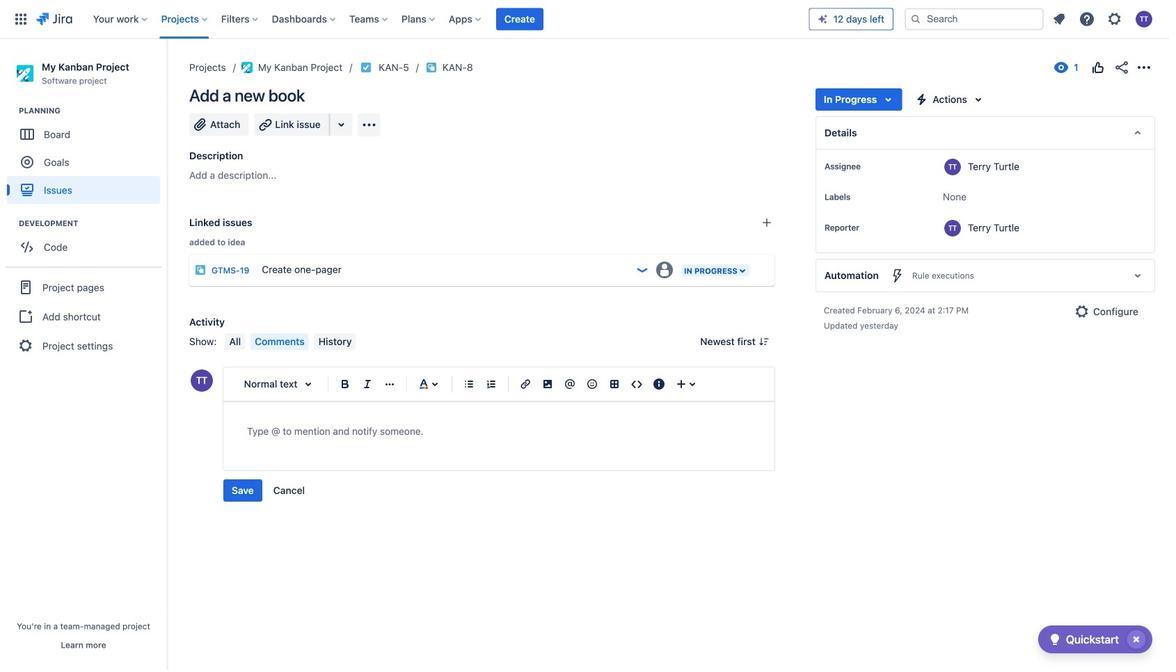 Task type: describe. For each thing, give the bounding box(es) containing it.
link an issue image
[[761, 217, 772, 228]]

labels pin to top. only you can see pinned fields. image
[[853, 191, 864, 202]]

more information about this user image for assignee pin to top. only you can see pinned fields. icon
[[944, 159, 961, 175]]

sidebar navigation image
[[152, 56, 182, 84]]

appswitcher icon image
[[13, 11, 29, 27]]

Comment - Main content area, start typing to enter text. text field
[[247, 423, 751, 440]]

Search field
[[905, 8, 1044, 30]]

actions image
[[1136, 59, 1152, 76]]

task image
[[361, 62, 372, 73]]

automation element
[[815, 259, 1155, 292]]

table image
[[606, 376, 623, 392]]

sidebar element
[[0, 39, 167, 670]]

check image
[[1046, 631, 1063, 648]]

more formatting image
[[381, 376, 398, 392]]

heading for planning icon
[[19, 105, 166, 116]]

primary element
[[8, 0, 809, 39]]

bold ⌘b image
[[337, 376, 353, 392]]

bullet list ⌘⇧8 image
[[461, 376, 477, 392]]

planning image
[[2, 102, 19, 119]]

mention image
[[562, 376, 578, 392]]

assignee pin to top. only you can see pinned fields. image
[[863, 161, 875, 172]]

your profile and settings image
[[1136, 11, 1152, 27]]

italic ⌘i image
[[359, 376, 376, 392]]

issue type: sub-task image
[[195, 264, 206, 276]]

add image, video, or file image
[[539, 376, 556, 392]]



Task type: locate. For each thing, give the bounding box(es) containing it.
vote options: no one has voted for this issue yet. image
[[1090, 59, 1106, 76]]

1 heading from the top
[[19, 105, 166, 116]]

goal image
[[21, 156, 33, 169]]

more information about this user image up automation element
[[944, 220, 961, 237]]

1 vertical spatial more information about this user image
[[944, 220, 961, 237]]

emoji image
[[584, 376, 601, 392]]

my kanban project image
[[241, 62, 252, 73]]

0 vertical spatial heading
[[19, 105, 166, 116]]

settings image
[[1106, 11, 1123, 27]]

help image
[[1079, 11, 1095, 27]]

priority: low image
[[635, 263, 649, 277]]

info panel image
[[651, 376, 667, 392]]

group
[[7, 105, 166, 208], [7, 218, 166, 265], [6, 267, 161, 365], [223, 479, 313, 502]]

dismiss quickstart image
[[1125, 628, 1147, 651]]

0 vertical spatial more information about this user image
[[944, 159, 961, 175]]

more information about this user image for reporter pin to top. only you can see pinned fields. 'icon'
[[944, 220, 961, 237]]

jira image
[[36, 11, 72, 27], [36, 11, 72, 27]]

search image
[[910, 14, 921, 25]]

link web pages and more image
[[333, 116, 350, 133]]

subtask image
[[426, 62, 437, 73]]

notifications image
[[1051, 11, 1067, 27]]

link image
[[517, 376, 534, 392]]

numbered list ⌘⇧7 image
[[483, 376, 500, 392]]

heading
[[19, 105, 166, 116], [19, 218, 166, 229]]

add app image
[[361, 117, 378, 133]]

2 more information about this user image from the top
[[944, 220, 961, 237]]

reporter pin to top. only you can see pinned fields. image
[[862, 222, 873, 233]]

2 heading from the top
[[19, 218, 166, 229]]

1 vertical spatial heading
[[19, 218, 166, 229]]

menu bar
[[222, 333, 359, 350]]

1 more information about this user image from the top
[[944, 159, 961, 175]]

development image
[[2, 215, 19, 232]]

more information about this user image
[[944, 159, 961, 175], [944, 220, 961, 237]]

more information about this user image down details element at right top
[[944, 159, 961, 175]]

details element
[[815, 116, 1155, 150]]

banner
[[0, 0, 1169, 39]]

heading for development image
[[19, 218, 166, 229]]

copy link to issue image
[[470, 61, 481, 72]]

code snippet image
[[628, 376, 645, 392]]



Task type: vqa. For each thing, say whether or not it's contained in the screenshot.
"issue" inside Add issue type "button"
no



